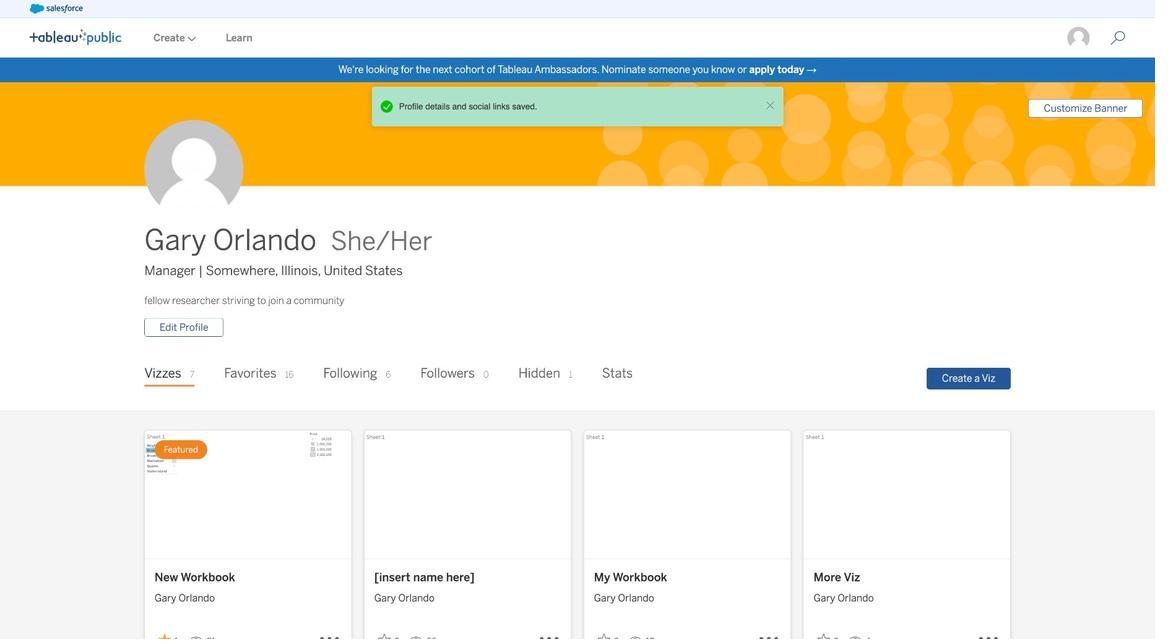 Task type: vqa. For each thing, say whether or not it's contained in the screenshot.
2nd Add Favorite icon from the left
yes



Task type: describe. For each thing, give the bounding box(es) containing it.
create image
[[185, 36, 196, 41]]

add favorite image for 4th workbook thumbnail from left
[[818, 634, 831, 639]]

avatar image
[[145, 120, 244, 219]]

add favorite image for 2nd workbook thumbnail from the left
[[378, 634, 391, 639]]

salesforce logo image
[[30, 4, 83, 14]]

featured element
[[155, 441, 208, 460]]

4 workbook thumbnail image from the left
[[805, 431, 1011, 559]]

1 workbook thumbnail image from the left
[[145, 431, 352, 559]]

t.turtle image
[[1068, 26, 1092, 50]]

go to search image
[[1097, 31, 1141, 46]]

add favorite image for second workbook thumbnail from the right
[[598, 634, 611, 639]]



Task type: locate. For each thing, give the bounding box(es) containing it.
add favorite button for 2nd workbook thumbnail from the left
[[375, 630, 404, 639]]

more actions image
[[539, 629, 562, 639], [759, 629, 782, 639], [979, 629, 1002, 639]]

2 add favorite image from the left
[[598, 634, 611, 639]]

more actions image for 2nd workbook thumbnail from the left
[[539, 629, 562, 639]]

2 workbook thumbnail image from the left
[[365, 431, 572, 559]]

1 add favorite button from the left
[[375, 630, 404, 639]]

add favorite button for second workbook thumbnail from the right
[[595, 630, 624, 639]]

more actions image
[[320, 629, 342, 639]]

1 horizontal spatial add favorite image
[[598, 634, 611, 639]]

add favorite button for 4th workbook thumbnail from left
[[815, 630, 844, 639]]

2 more actions image from the left
[[759, 629, 782, 639]]

alert
[[377, 96, 763, 117]]

0 horizontal spatial more actions image
[[539, 629, 562, 639]]

workbook thumbnail image
[[145, 431, 352, 559], [365, 431, 572, 559], [585, 431, 792, 559], [805, 431, 1011, 559]]

1 horizontal spatial add favorite button
[[595, 630, 624, 639]]

1 horizontal spatial more actions image
[[759, 629, 782, 639]]

1 add favorite image from the left
[[378, 634, 391, 639]]

more actions image for 4th workbook thumbnail from left
[[979, 629, 1002, 639]]

Add Favorite button
[[375, 630, 404, 639], [595, 630, 624, 639], [815, 630, 844, 639]]

2 add favorite button from the left
[[595, 630, 624, 639]]

remove favorite image
[[159, 634, 171, 639]]

2 horizontal spatial add favorite button
[[815, 630, 844, 639]]

more actions image for second workbook thumbnail from the right
[[759, 629, 782, 639]]

Remove Favorite button
[[155, 630, 185, 639]]

3 add favorite image from the left
[[818, 634, 831, 639]]

1 more actions image from the left
[[539, 629, 562, 639]]

3 workbook thumbnail image from the left
[[585, 431, 792, 559]]

2 horizontal spatial add favorite image
[[818, 634, 831, 639]]

logo image
[[30, 29, 121, 45]]

3 add favorite button from the left
[[815, 630, 844, 639]]

3 more actions image from the left
[[979, 629, 1002, 639]]

0 horizontal spatial add favorite image
[[378, 634, 391, 639]]

add favorite image
[[378, 634, 391, 639], [598, 634, 611, 639], [818, 634, 831, 639]]

2 horizontal spatial more actions image
[[979, 629, 1002, 639]]

0 horizontal spatial add favorite button
[[375, 630, 404, 639]]



